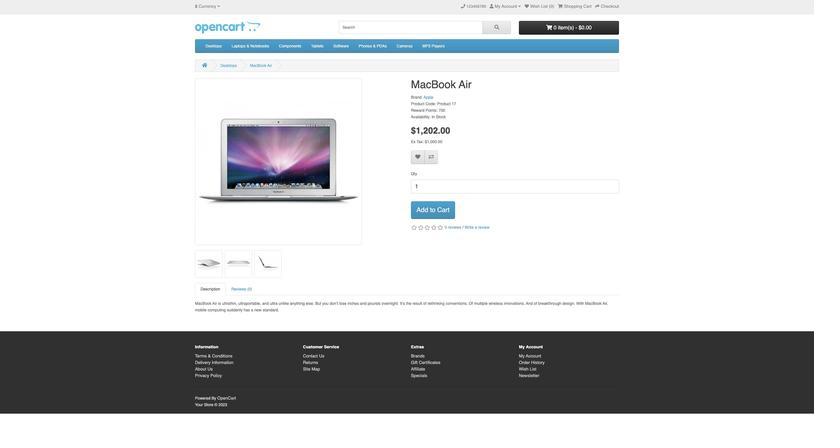 Task type: locate. For each thing, give the bounding box(es) containing it.
about us link
[[195, 367, 213, 372]]

customer service
[[303, 345, 339, 350]]

wish list (0) link
[[525, 4, 554, 9]]

2 of from the left
[[534, 302, 537, 306]]

1 horizontal spatial of
[[534, 302, 537, 306]]

computing
[[208, 308, 226, 313]]

your store image
[[195, 21, 261, 34]]

desktops link down laptops
[[221, 64, 237, 68]]

0 horizontal spatial macbook air
[[250, 64, 272, 68]]

notebooks
[[251, 44, 269, 48]]

0 vertical spatial my account
[[495, 4, 517, 9]]

0 vertical spatial list
[[541, 4, 548, 9]]

of right "and"
[[534, 302, 537, 306]]

1 horizontal spatial us
[[319, 354, 324, 359]]

(0) left shopping
[[549, 4, 554, 9]]

lose
[[339, 302, 347, 306]]

2 horizontal spatial air
[[459, 79, 472, 91]]

0 horizontal spatial us
[[208, 367, 213, 372]]

0 vertical spatial (0)
[[549, 4, 554, 9]]

conditions
[[212, 354, 233, 359]]

wish inside "my account order history wish list newsletter"
[[519, 367, 529, 372]]

wish list (0)
[[530, 4, 554, 9]]

Qty text field
[[411, 180, 619, 194]]

delivery
[[195, 361, 211, 366]]

and
[[262, 302, 269, 306], [360, 302, 367, 306]]

0 horizontal spatial and
[[262, 302, 269, 306]]

product
[[411, 102, 425, 106], [437, 102, 451, 106]]

shopping cart image left item(s) on the right of the page
[[547, 25, 552, 30]]

list down order history link
[[530, 367, 537, 372]]

0 horizontal spatial shopping cart image
[[547, 25, 552, 30]]

1 horizontal spatial (0)
[[549, 4, 554, 9]]

0 horizontal spatial product
[[411, 102, 425, 106]]

my account left caret down icon
[[495, 4, 517, 9]]

macbook air up apple link
[[411, 79, 472, 91]]

home image
[[202, 63, 207, 68]]

0 left reviews
[[445, 226, 447, 230]]

shopping cart image
[[558, 4, 563, 9], [547, 25, 552, 30]]

shopping cart
[[564, 4, 592, 9]]

ultrathin,
[[222, 302, 237, 306]]

wish down order
[[519, 367, 529, 372]]

1 vertical spatial shopping cart image
[[547, 25, 552, 30]]

laptops & notebooks
[[232, 44, 269, 48]]

list
[[541, 4, 548, 9], [530, 367, 537, 372]]

&
[[247, 44, 249, 48], [373, 44, 376, 48], [208, 354, 211, 359]]

0 horizontal spatial a
[[251, 308, 253, 313]]

$1,202.00
[[411, 126, 450, 136]]

brands link
[[411, 354, 425, 359]]

2 vertical spatial account
[[526, 354, 542, 359]]

pounds
[[368, 302, 381, 306]]

and
[[526, 302, 533, 306]]

shopping cart image for shopping cart link
[[558, 4, 563, 9]]

write a review link
[[465, 226, 490, 230]]

air
[[267, 64, 272, 68], [459, 79, 472, 91], [212, 302, 217, 306]]

add
[[417, 207, 428, 214]]

ultra
[[270, 302, 278, 306]]

1 vertical spatial list
[[530, 367, 537, 372]]

macbook
[[250, 64, 266, 68], [411, 79, 456, 91], [195, 302, 211, 306], [585, 302, 602, 306]]

of right result
[[423, 302, 427, 306]]

desktops
[[206, 44, 222, 48], [221, 64, 237, 68]]

0 horizontal spatial 0
[[445, 226, 447, 230]]

1 vertical spatial desktops link
[[221, 64, 237, 68]]

0
[[554, 25, 557, 31], [445, 226, 447, 230]]

1 vertical spatial information
[[212, 361, 234, 366]]

mp3 players link
[[418, 40, 450, 53]]

qty
[[411, 172, 417, 176]]

1 horizontal spatial product
[[437, 102, 451, 106]]

1 horizontal spatial a
[[475, 226, 477, 230]]

star image
[[431, 225, 437, 231]]

1 horizontal spatial and
[[360, 302, 367, 306]]

and left ultra
[[262, 302, 269, 306]]

1 horizontal spatial cart
[[584, 4, 592, 9]]

heart image
[[525, 4, 529, 9]]

my account link left the heart icon
[[490, 4, 521, 9]]

a right "write"
[[475, 226, 477, 230]]

(0) right reviews
[[247, 287, 252, 292]]

& for conditions
[[208, 354, 211, 359]]

1 horizontal spatial wish
[[530, 4, 540, 9]]

0 vertical spatial us
[[319, 354, 324, 359]]

desktops link up home icon
[[201, 40, 227, 53]]

review
[[478, 226, 490, 230]]

1 product from the left
[[411, 102, 425, 106]]

information down conditions
[[212, 361, 234, 366]]

privacy policy link
[[195, 374, 222, 379]]

mp3 players
[[423, 44, 445, 48]]

shopping cart image inside 0 item(s) - $0.00 button
[[547, 25, 552, 30]]

2 vertical spatial my
[[519, 354, 525, 359]]

my account link up order history link
[[519, 354, 542, 359]]

laptops
[[232, 44, 246, 48]]

description link
[[195, 283, 226, 296]]

macbook air image
[[195, 79, 362, 246], [195, 251, 223, 278], [225, 251, 252, 278], [254, 251, 282, 278]]

my account up order history link
[[519, 345, 543, 350]]

1 vertical spatial 0
[[445, 226, 447, 230]]

phones & pdas
[[359, 44, 387, 48]]

contact us returns site map
[[303, 354, 324, 372]]

1 vertical spatial account
[[526, 345, 543, 350]]

delivery information link
[[195, 361, 234, 366]]

powered by opencart your store © 2023
[[195, 396, 236, 408]]

0 horizontal spatial &
[[208, 354, 211, 359]]

desktops down laptops
[[221, 64, 237, 68]]

0 item(s) - $0.00 button
[[519, 21, 619, 35]]

air,
[[603, 302, 608, 306]]

my
[[495, 4, 501, 9], [519, 345, 525, 350], [519, 354, 525, 359]]

star image
[[411, 225, 418, 231], [418, 225, 424, 231], [424, 225, 431, 231], [437, 225, 444, 231]]

availability:
[[411, 115, 431, 119]]

desktops up home icon
[[206, 44, 222, 48]]

cart left share icon
[[584, 4, 592, 9]]

components link
[[274, 40, 306, 53]]

macbook left air,
[[585, 302, 602, 306]]

cart right to
[[437, 207, 450, 214]]

0 vertical spatial cart
[[584, 4, 592, 9]]

stock
[[436, 115, 446, 119]]

2 vertical spatial air
[[212, 302, 217, 306]]

multiple
[[474, 302, 488, 306]]

0 horizontal spatial of
[[423, 302, 427, 306]]

0 vertical spatial macbook air
[[250, 64, 272, 68]]

newsletter
[[519, 374, 540, 379]]

$
[[195, 4, 198, 9]]

a right has
[[251, 308, 253, 313]]

0 vertical spatial 0
[[554, 25, 557, 31]]

2 horizontal spatial &
[[373, 44, 376, 48]]

a
[[475, 226, 477, 230], [251, 308, 253, 313]]

components
[[279, 44, 301, 48]]

0 horizontal spatial list
[[530, 367, 537, 372]]

1 horizontal spatial list
[[541, 4, 548, 9]]

us up privacy policy link
[[208, 367, 213, 372]]

product up 700
[[437, 102, 451, 106]]

your
[[195, 403, 203, 408]]

shopping cart image left shopping
[[558, 4, 563, 9]]

0 vertical spatial information
[[195, 345, 219, 350]]

0 vertical spatial shopping cart image
[[558, 4, 563, 9]]

information up terms
[[195, 345, 219, 350]]

about
[[195, 367, 206, 372]]

1 vertical spatial macbook air
[[411, 79, 472, 91]]

macbook up apple link
[[411, 79, 456, 91]]

0 vertical spatial account
[[502, 4, 517, 9]]

0 inside 0 item(s) - $0.00 button
[[554, 25, 557, 31]]

has
[[244, 308, 250, 313]]

result
[[413, 302, 422, 306]]

1 vertical spatial wish
[[519, 367, 529, 372]]

& for notebooks
[[247, 44, 249, 48]]

1 vertical spatial cart
[[437, 207, 450, 214]]

affiliate link
[[411, 367, 425, 372]]

policy
[[210, 374, 222, 379]]

1 horizontal spatial shopping cart image
[[558, 4, 563, 9]]

1 vertical spatial (0)
[[247, 287, 252, 292]]

0 horizontal spatial air
[[212, 302, 217, 306]]

us inside contact us returns site map
[[319, 354, 324, 359]]

©
[[215, 403, 218, 408]]

0 vertical spatial my account link
[[490, 4, 521, 9]]

0 left item(s) on the right of the page
[[554, 25, 557, 31]]

1 vertical spatial my
[[519, 345, 525, 350]]

shopping cart link
[[558, 4, 592, 9]]

& right laptops
[[247, 44, 249, 48]]

0 vertical spatial my
[[495, 4, 501, 9]]

1 horizontal spatial &
[[247, 44, 249, 48]]

service
[[324, 345, 339, 350]]

1 horizontal spatial 0
[[554, 25, 557, 31]]

by
[[212, 397, 216, 401]]

my account link
[[490, 4, 521, 9], [519, 354, 542, 359]]

1 vertical spatial a
[[251, 308, 253, 313]]

1 star image from the left
[[411, 225, 418, 231]]

& left pdas
[[373, 44, 376, 48]]

0 vertical spatial desktops
[[206, 44, 222, 48]]

product up reward on the top of page
[[411, 102, 425, 106]]

my inside "my account order history wish list newsletter"
[[519, 354, 525, 359]]

apple
[[424, 95, 434, 100]]

& inside terms & conditions delivery information about us privacy policy
[[208, 354, 211, 359]]

wish right the heart icon
[[530, 4, 540, 9]]

1 vertical spatial desktops
[[221, 64, 237, 68]]

account inside "my account order history wish list newsletter"
[[526, 354, 542, 359]]

& up delivery information link
[[208, 354, 211, 359]]

0 reviews / write a review
[[445, 226, 490, 230]]

(0)
[[549, 4, 554, 9], [247, 287, 252, 292]]

1 vertical spatial us
[[208, 367, 213, 372]]

contact
[[303, 354, 318, 359]]

macbook up mobile
[[195, 302, 211, 306]]

macbook air down notebooks
[[250, 64, 272, 68]]

$ currency
[[195, 4, 216, 9]]

us inside terms & conditions delivery information about us privacy policy
[[208, 367, 213, 372]]

players
[[432, 44, 445, 48]]

1 horizontal spatial air
[[267, 64, 272, 68]]

cart
[[584, 4, 592, 9], [437, 207, 450, 214]]

and right 'inches'
[[360, 302, 367, 306]]

extras
[[411, 345, 424, 350]]

list inside "my account order history wish list newsletter"
[[530, 367, 537, 372]]

list right the heart icon
[[541, 4, 548, 9]]

brands gift certificates affiliate specials
[[411, 354, 441, 379]]

information
[[195, 345, 219, 350], [212, 361, 234, 366]]

1 horizontal spatial macbook air
[[411, 79, 472, 91]]

don't
[[330, 302, 338, 306]]

conventions.
[[446, 302, 468, 306]]

0 horizontal spatial wish
[[519, 367, 529, 372]]

us down customer service
[[319, 354, 324, 359]]

700
[[439, 108, 445, 113]]

1 horizontal spatial my account
[[519, 345, 543, 350]]

specials link
[[411, 374, 427, 379]]

0 horizontal spatial cart
[[437, 207, 450, 214]]



Task type: vqa. For each thing, say whether or not it's contained in the screenshot.


Task type: describe. For each thing, give the bounding box(es) containing it.
0 for 0 reviews / write a review
[[445, 226, 447, 230]]

desktops for the bottom desktops link
[[221, 64, 237, 68]]

opencart
[[217, 396, 236, 401]]

is
[[218, 302, 221, 306]]

caret down image
[[217, 4, 220, 9]]

$0.00
[[579, 25, 592, 31]]

0 vertical spatial a
[[475, 226, 477, 230]]

1 vertical spatial air
[[459, 79, 472, 91]]

2 and from the left
[[360, 302, 367, 306]]

123456789
[[467, 4, 486, 9]]

brands
[[411, 354, 425, 359]]

history
[[531, 361, 545, 366]]

& for pdas
[[373, 44, 376, 48]]

information inside terms & conditions delivery information about us privacy policy
[[212, 361, 234, 366]]

store
[[204, 403, 214, 408]]

cart inside button
[[437, 207, 450, 214]]

tablets link
[[306, 40, 329, 53]]

phones & pdas link
[[354, 40, 392, 53]]

search image
[[495, 25, 500, 30]]

air inside macbook air is ultrathin, ultraportable, and ultra unlike anything else. but you don't lose inches and pounds overnight. it's the result of rethinking conventions. of multiple wireless innovations. and of breakthrough design. with macbook air, mobile computing suddenly has a new standard.
[[212, 302, 217, 306]]

returns link
[[303, 361, 318, 366]]

innovations.
[[504, 302, 525, 306]]

reviews
[[231, 287, 246, 292]]

powered
[[195, 397, 211, 401]]

desktops for topmost desktops link
[[206, 44, 222, 48]]

privacy
[[195, 374, 209, 379]]

2023
[[219, 403, 227, 408]]

laptops & notebooks link
[[227, 40, 274, 53]]

0 vertical spatial desktops link
[[201, 40, 227, 53]]

1 vertical spatial my account link
[[519, 354, 542, 359]]

overnight.
[[382, 302, 399, 306]]

17
[[452, 102, 456, 106]]

anything
[[290, 302, 305, 306]]

unlike
[[279, 302, 289, 306]]

a inside macbook air is ultrathin, ultraportable, and ultra unlike anything else. but you don't lose inches and pounds overnight. it's the result of rethinking conventions. of multiple wireless innovations. and of breakthrough design. with macbook air, mobile computing suddenly has a new standard.
[[251, 308, 253, 313]]

/
[[463, 226, 464, 230]]

4 star image from the left
[[437, 225, 444, 231]]

in
[[432, 115, 435, 119]]

affiliate
[[411, 367, 425, 372]]

-
[[576, 25, 577, 31]]

1 and from the left
[[262, 302, 269, 306]]

add to wish list image
[[415, 154, 421, 160]]

newsletter link
[[519, 374, 540, 379]]

user image
[[490, 4, 494, 9]]

software
[[334, 44, 349, 48]]

1 of from the left
[[423, 302, 427, 306]]

share image
[[596, 4, 600, 9]]

1 vertical spatial my account
[[519, 345, 543, 350]]

wireless
[[489, 302, 503, 306]]

new
[[254, 308, 262, 313]]

customer
[[303, 345, 323, 350]]

item(s)
[[558, 25, 574, 31]]

breakthrough
[[539, 302, 562, 306]]

mp3
[[423, 44, 431, 48]]

3 star image from the left
[[424, 225, 431, 231]]

0 horizontal spatial (0)
[[247, 287, 252, 292]]

gift certificates link
[[411, 361, 441, 366]]

0 item(s) - $0.00
[[552, 25, 592, 31]]

you
[[322, 302, 329, 306]]

write
[[465, 226, 474, 230]]

terms & conditions delivery information about us privacy policy
[[195, 354, 234, 379]]

gift
[[411, 361, 418, 366]]

specials
[[411, 374, 427, 379]]

Search text field
[[339, 21, 483, 34]]

contact us link
[[303, 354, 324, 359]]

0 vertical spatial wish
[[530, 4, 540, 9]]

0 vertical spatial air
[[267, 64, 272, 68]]

map
[[312, 367, 320, 372]]

tax:
[[417, 140, 424, 144]]

tablets
[[311, 44, 324, 48]]

the
[[406, 302, 412, 306]]

add to cart
[[417, 207, 450, 214]]

checkout link
[[596, 4, 619, 9]]

with
[[577, 302, 584, 306]]

add to cart button
[[411, 202, 455, 219]]

returns
[[303, 361, 318, 366]]

2 product from the left
[[437, 102, 451, 106]]

phone image
[[461, 4, 465, 9]]

ex
[[411, 140, 416, 144]]

0 reviews link
[[445, 226, 462, 230]]

site
[[303, 367, 311, 372]]

caret down image
[[518, 4, 521, 9]]

shopping cart image for 0 item(s) - $0.00 button
[[547, 25, 552, 30]]

but
[[315, 302, 321, 306]]

reviews
[[448, 226, 462, 230]]

0 horizontal spatial my account
[[495, 4, 517, 9]]

software link
[[329, 40, 354, 53]]

mobile
[[195, 308, 207, 313]]

site map link
[[303, 367, 320, 372]]

macbook air is ultrathin, ultraportable, and ultra unlike anything else. but you don't lose inches and pounds overnight. it's the result of rethinking conventions. of multiple wireless innovations. and of breakthrough design. with macbook air, mobile computing suddenly has a new standard.
[[195, 302, 608, 313]]

shopping
[[564, 4, 582, 9]]

ultraportable,
[[238, 302, 261, 306]]

it's
[[400, 302, 405, 306]]

code:
[[426, 102, 436, 106]]

$1,000.00
[[425, 140, 443, 144]]

macbook down notebooks
[[250, 64, 266, 68]]

to
[[430, 207, 436, 214]]

apple link
[[424, 95, 434, 100]]

certificates
[[419, 361, 441, 366]]

order history link
[[519, 361, 545, 366]]

wish list link
[[519, 367, 537, 372]]

0 for 0 item(s) - $0.00
[[554, 25, 557, 31]]

terms
[[195, 354, 207, 359]]

2 star image from the left
[[418, 225, 424, 231]]

checkout
[[601, 4, 619, 9]]

compare this product image
[[429, 154, 434, 160]]



